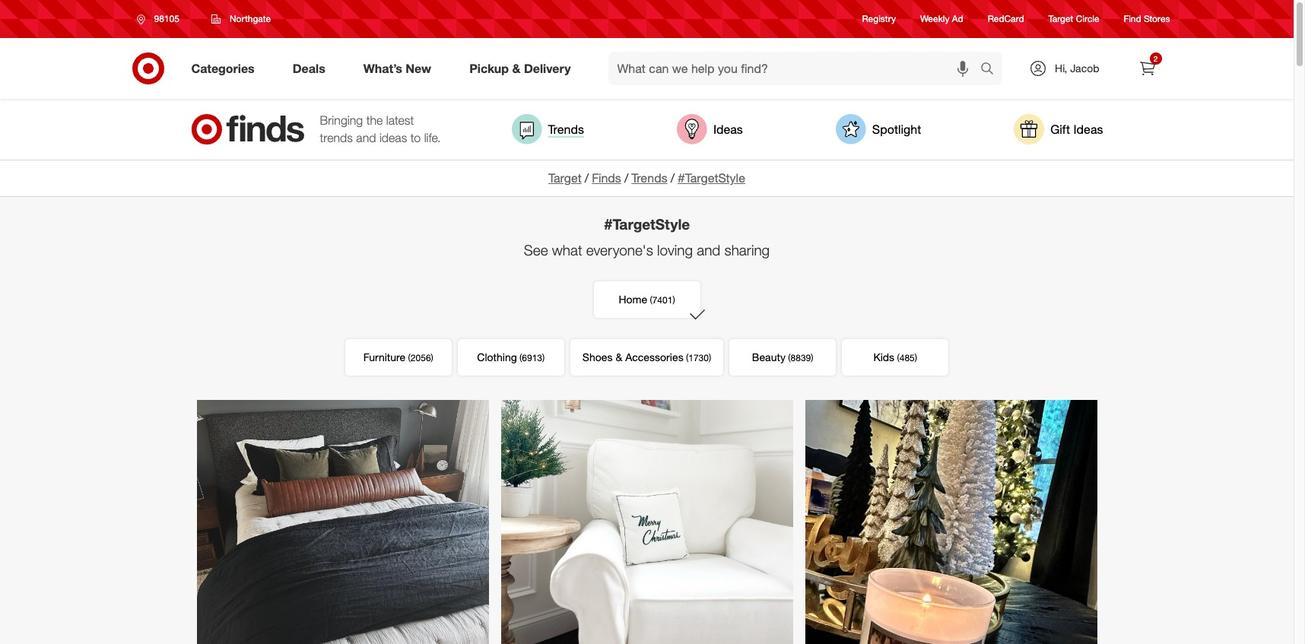 Task type: describe. For each thing, give the bounding box(es) containing it.
( for kids
[[897, 352, 900, 363]]

finds link
[[592, 170, 621, 186]]

and for trends
[[356, 130, 376, 145]]

485
[[900, 352, 915, 363]]

ideas link
[[677, 114, 743, 145]]

target link
[[549, 170, 582, 186]]

1 horizontal spatial trends link
[[632, 170, 668, 186]]

) for furniture
[[431, 352, 434, 363]]

kids ( 485 )
[[874, 351, 918, 363]]

find stores link
[[1124, 12, 1170, 26]]

target circle
[[1049, 13, 1100, 25]]

deals link
[[280, 52, 344, 85]]

loving
[[657, 241, 693, 258]]

delivery
[[524, 61, 571, 76]]

shoes & accessories ( 1730 )
[[583, 351, 711, 363]]

the
[[366, 113, 383, 128]]

northgate
[[230, 13, 271, 24]]

spotlight
[[872, 121, 921, 137]]

see
[[524, 241, 548, 258]]

hi,
[[1055, 62, 1068, 75]]

life.
[[424, 130, 441, 145]]

ad
[[952, 13, 964, 25]]

user image by @heronpointhome image
[[197, 400, 489, 644]]

) for beauty
[[811, 352, 814, 363]]

target / finds / trends / #targetstyle
[[549, 170, 746, 186]]

find
[[1124, 13, 1142, 25]]

beauty ( 8839 )
[[752, 351, 814, 363]]

) for kids
[[915, 352, 918, 363]]

what's new link
[[351, 52, 451, 85]]

2 link
[[1131, 52, 1164, 85]]

user image by @danielle_alto image
[[501, 400, 793, 644]]

1730
[[689, 352, 709, 363]]

registry
[[862, 13, 896, 25]]

home ( 7401 )
[[619, 293, 675, 306]]

98105 button
[[127, 5, 195, 33]]

what's
[[363, 61, 402, 76]]

to
[[411, 130, 421, 145]]

kids
[[874, 351, 895, 363]]

sharing
[[725, 241, 770, 258]]

categories
[[191, 61, 255, 76]]

shoes
[[583, 351, 613, 363]]

98105
[[154, 13, 179, 24]]

furniture
[[364, 351, 406, 363]]

1 / from the left
[[585, 170, 589, 186]]

ideas
[[380, 130, 407, 145]]

gift ideas link
[[1014, 114, 1104, 145]]

7401
[[653, 294, 673, 306]]

find stores
[[1124, 13, 1170, 25]]

and for loving
[[697, 241, 721, 258]]

target for target / finds / trends / #targetstyle
[[549, 170, 582, 186]]

0 vertical spatial #targetstyle
[[678, 170, 746, 186]]

search
[[974, 62, 1010, 77]]

) for clothing
[[542, 352, 545, 363]]

0 vertical spatial trends link
[[512, 114, 584, 145]]

3 / from the left
[[671, 170, 675, 186]]



Task type: vqa. For each thing, say whether or not it's contained in the screenshot.
Riverside
no



Task type: locate. For each thing, give the bounding box(es) containing it.
clothing
[[477, 351, 517, 363]]

stores
[[1144, 13, 1170, 25]]

circle
[[1076, 13, 1100, 25]]

0 horizontal spatial trends
[[548, 121, 584, 137]]

& for delivery
[[512, 61, 521, 76]]

( for furniture
[[408, 352, 411, 363]]

1 horizontal spatial /
[[625, 170, 629, 186]]

0 vertical spatial trends
[[548, 121, 584, 137]]

accessories
[[625, 351, 684, 363]]

( right clothing
[[520, 352, 522, 363]]

target left finds
[[549, 170, 582, 186]]

( inside shoes & accessories ( 1730 )
[[686, 352, 689, 363]]

( right beauty
[[788, 352, 791, 363]]

pickup & delivery
[[470, 61, 571, 76]]

) inside beauty ( 8839 )
[[811, 352, 814, 363]]

search button
[[974, 52, 1010, 88]]

1 vertical spatial trends
[[632, 170, 668, 186]]

latest
[[386, 113, 414, 128]]

) inside clothing ( 6913 )
[[542, 352, 545, 363]]

hi, jacob
[[1055, 62, 1100, 75]]

6913
[[522, 352, 542, 363]]

) for home
[[673, 294, 675, 306]]

) right accessories
[[709, 352, 711, 363]]

finds
[[592, 170, 621, 186]]

ideas right gift
[[1074, 121, 1104, 137]]

redcard
[[988, 13, 1024, 25]]

jacob
[[1071, 62, 1100, 75]]

target left circle
[[1049, 13, 1074, 25]]

what's new
[[363, 61, 431, 76]]

0 horizontal spatial trends link
[[512, 114, 584, 145]]

( right "home"
[[650, 294, 653, 306]]

and
[[356, 130, 376, 145], [697, 241, 721, 258]]

1 ideas from the left
[[714, 121, 743, 137]]

( right the kids at the bottom right of the page
[[897, 352, 900, 363]]

#targetstyle
[[678, 170, 746, 186], [604, 215, 690, 233]]

gift
[[1051, 121, 1071, 137]]

&
[[512, 61, 521, 76], [616, 351, 623, 363]]

0 horizontal spatial and
[[356, 130, 376, 145]]

#targetstyle up see what everyone's loving and sharing
[[604, 215, 690, 233]]

1 horizontal spatial &
[[616, 351, 623, 363]]

ideas up #targetstyle link
[[714, 121, 743, 137]]

pickup
[[470, 61, 509, 76]]

& right shoes
[[616, 351, 623, 363]]

0 horizontal spatial /
[[585, 170, 589, 186]]

0 horizontal spatial &
[[512, 61, 521, 76]]

8839
[[791, 352, 811, 363]]

trends right finds link
[[632, 170, 668, 186]]

everyone's
[[586, 241, 653, 258]]

/
[[585, 170, 589, 186], [625, 170, 629, 186], [671, 170, 675, 186]]

/ left finds
[[585, 170, 589, 186]]

#targetstyle down ideas link
[[678, 170, 746, 186]]

and right loving
[[697, 241, 721, 258]]

beauty
[[752, 351, 786, 363]]

1 vertical spatial #targetstyle
[[604, 215, 690, 233]]

( inside home ( 7401 )
[[650, 294, 653, 306]]

and down the
[[356, 130, 376, 145]]

trends link
[[512, 114, 584, 145], [632, 170, 668, 186]]

) right furniture
[[431, 352, 434, 363]]

weekly ad link
[[921, 12, 964, 26]]

( right accessories
[[686, 352, 689, 363]]

categories link
[[178, 52, 274, 85]]

#targetstyle link
[[678, 170, 746, 186]]

) inside shoes & accessories ( 1730 )
[[709, 352, 711, 363]]

bringing the latest trends and ideas to life.
[[320, 113, 441, 145]]

2 ideas from the left
[[1074, 121, 1104, 137]]

gift ideas
[[1051, 121, 1104, 137]]

target circle link
[[1049, 12, 1100, 26]]

trends link right finds link
[[632, 170, 668, 186]]

( for beauty
[[788, 352, 791, 363]]

target finds image
[[191, 114, 305, 145]]

2
[[1154, 54, 1158, 63]]

2 / from the left
[[625, 170, 629, 186]]

weekly
[[921, 13, 950, 25]]

2 horizontal spatial /
[[671, 170, 675, 186]]

( for home
[[650, 294, 653, 306]]

1 vertical spatial target
[[549, 170, 582, 186]]

1 horizontal spatial and
[[697, 241, 721, 258]]

) inside "furniture ( 2056 )"
[[431, 352, 434, 363]]

trends up the target link
[[548, 121, 584, 137]]

1 horizontal spatial target
[[1049, 13, 1074, 25]]

bringing
[[320, 113, 363, 128]]

0 vertical spatial target
[[1049, 13, 1074, 25]]

deals
[[293, 61, 325, 76]]

( inside kids ( 485 )
[[897, 352, 900, 363]]

ideas
[[714, 121, 743, 137], [1074, 121, 1104, 137]]

and inside bringing the latest trends and ideas to life.
[[356, 130, 376, 145]]

pickup & delivery link
[[457, 52, 590, 85]]

target
[[1049, 13, 1074, 25], [549, 170, 582, 186]]

0 vertical spatial &
[[512, 61, 521, 76]]

0 vertical spatial and
[[356, 130, 376, 145]]

trends
[[320, 130, 353, 145]]

trends
[[548, 121, 584, 137], [632, 170, 668, 186]]

target for target circle
[[1049, 13, 1074, 25]]

weekly ad
[[921, 13, 964, 25]]

1 vertical spatial &
[[616, 351, 623, 363]]

) inside home ( 7401 )
[[673, 294, 675, 306]]

northgate button
[[202, 5, 281, 33]]

) right "home"
[[673, 294, 675, 306]]

(
[[650, 294, 653, 306], [408, 352, 411, 363], [520, 352, 522, 363], [686, 352, 689, 363], [788, 352, 791, 363], [897, 352, 900, 363]]

) inside kids ( 485 )
[[915, 352, 918, 363]]

& right "pickup"
[[512, 61, 521, 76]]

What can we help you find? suggestions appear below search field
[[608, 52, 984, 85]]

( right furniture
[[408, 352, 411, 363]]

1 vertical spatial and
[[697, 241, 721, 258]]

home
[[619, 293, 647, 306]]

) right the kids at the bottom right of the page
[[915, 352, 918, 363]]

redcard link
[[988, 12, 1024, 26]]

1 vertical spatial trends link
[[632, 170, 668, 186]]

( inside beauty ( 8839 )
[[788, 352, 791, 363]]

& for accessories
[[616, 351, 623, 363]]

user image by @everyday_hunter_ image
[[805, 400, 1097, 644]]

( for clothing
[[520, 352, 522, 363]]

new
[[406, 61, 431, 76]]

0 horizontal spatial ideas
[[714, 121, 743, 137]]

1 horizontal spatial trends
[[632, 170, 668, 186]]

2056
[[411, 352, 431, 363]]

furniture ( 2056 )
[[364, 351, 434, 363]]

) right clothing
[[542, 352, 545, 363]]

)
[[673, 294, 675, 306], [431, 352, 434, 363], [542, 352, 545, 363], [709, 352, 711, 363], [811, 352, 814, 363], [915, 352, 918, 363]]

1 horizontal spatial ideas
[[1074, 121, 1104, 137]]

0 horizontal spatial target
[[549, 170, 582, 186]]

see what everyone's loving and sharing
[[524, 241, 770, 258]]

/ right finds
[[625, 170, 629, 186]]

trends link up the target link
[[512, 114, 584, 145]]

what
[[552, 241, 582, 258]]

clothing ( 6913 )
[[477, 351, 545, 363]]

registry link
[[862, 12, 896, 26]]

( inside clothing ( 6913 )
[[520, 352, 522, 363]]

( inside "furniture ( 2056 )"
[[408, 352, 411, 363]]

) right beauty
[[811, 352, 814, 363]]

spotlight link
[[836, 114, 921, 145]]

/ left #targetstyle link
[[671, 170, 675, 186]]



